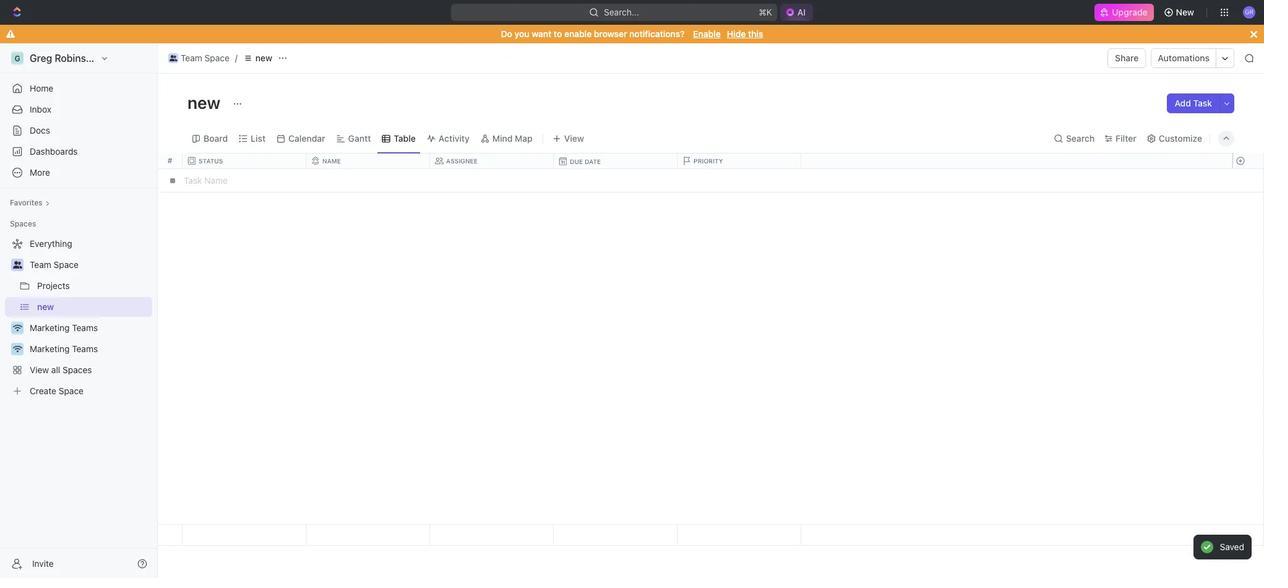 Task type: describe. For each thing, give the bounding box(es) containing it.
activity
[[439, 133, 470, 143]]

2 marketing teams link from the top
[[30, 339, 150, 359]]

share
[[1116, 53, 1139, 63]]

1 marketing teams link from the top
[[30, 318, 150, 338]]

projects link
[[37, 276, 150, 296]]

favorites
[[10, 198, 43, 207]]

tree inside sidebar navigation
[[5, 234, 152, 401]]

due date column header
[[554, 154, 680, 169]]

workspace
[[108, 53, 159, 64]]

greg
[[30, 53, 52, 64]]

new
[[1177, 7, 1195, 17]]

mind map
[[493, 133, 533, 143]]

due date
[[570, 158, 601, 165]]

docs link
[[5, 121, 152, 141]]

share button
[[1108, 48, 1147, 68]]

user group image
[[13, 261, 22, 269]]

1 vertical spatial space
[[54, 259, 79, 270]]

upgrade link
[[1095, 4, 1154, 21]]

filter
[[1116, 133, 1137, 143]]

priority
[[694, 157, 723, 165]]

assignee column header
[[430, 154, 557, 168]]

table
[[394, 133, 416, 143]]

robinson's
[[55, 53, 106, 64]]

view button
[[548, 124, 589, 153]]

more button
[[5, 163, 152, 183]]

home link
[[5, 79, 152, 98]]

0 vertical spatial team space link
[[165, 51, 233, 66]]

search button
[[1051, 130, 1099, 147]]

1 press space to select this row. row from the left
[[183, 525, 802, 546]]

everything link
[[5, 234, 150, 254]]

dashboards link
[[5, 142, 152, 162]]

projects
[[37, 280, 70, 291]]

search
[[1067, 133, 1095, 143]]

date
[[585, 158, 601, 165]]

/
[[235, 53, 238, 63]]

name button
[[306, 157, 430, 165]]

docs
[[30, 125, 50, 136]]

sidebar navigation
[[0, 43, 160, 578]]

# grid
[[158, 154, 1265, 546]]

automations button
[[1152, 49, 1217, 67]]

filter button
[[1101, 130, 1141, 147]]

view for view
[[564, 133, 584, 143]]

priority button
[[678, 157, 802, 165]]

automations
[[1159, 53, 1210, 63]]

due
[[570, 158, 583, 165]]

view for view all spaces
[[30, 365, 49, 375]]

wifi image for first marketing teams link from the top
[[13, 324, 22, 332]]

wifi image for second marketing teams link from the top of the "tree" containing everything
[[13, 345, 22, 353]]

create space link
[[5, 381, 150, 401]]

new inside "tree"
[[37, 301, 54, 312]]

enable
[[693, 28, 721, 39]]

ai
[[798, 7, 806, 17]]

activity link
[[436, 130, 470, 147]]

teams for first marketing teams link from the top
[[72, 323, 98, 333]]

0 vertical spatial space
[[205, 53, 230, 63]]

to
[[554, 28, 562, 39]]

Task Name text field
[[184, 170, 1264, 192]]

customize
[[1159, 133, 1203, 143]]

task
[[1194, 98, 1213, 108]]

favorites button
[[5, 196, 55, 210]]

more
[[30, 167, 50, 178]]

name column header
[[306, 154, 433, 168]]

name
[[323, 157, 341, 165]]

inbox
[[30, 104, 51, 115]]

2 press space to select this row. row from the left
[[1233, 525, 1264, 546]]

spaces inside "tree"
[[63, 365, 92, 375]]

board link
[[201, 130, 228, 147]]

add
[[1175, 98, 1192, 108]]

create
[[30, 386, 56, 396]]

marketing teams for second marketing teams link from the top of the "tree" containing everything
[[30, 344, 98, 354]]

ai button
[[781, 4, 814, 21]]

dashboards
[[30, 146, 78, 157]]

saved
[[1221, 542, 1245, 552]]

add task button
[[1168, 93, 1220, 113]]

1 marketing from the top
[[30, 323, 70, 333]]

inbox link
[[5, 100, 152, 119]]

table link
[[392, 130, 416, 147]]

team inside "tree"
[[30, 259, 51, 270]]

list
[[251, 133, 266, 143]]



Task type: vqa. For each thing, say whether or not it's contained in the screenshot.
g, , element
no



Task type: locate. For each thing, give the bounding box(es) containing it.
new link down the projects link
[[37, 297, 150, 317]]

1 vertical spatial team
[[30, 259, 51, 270]]

2 horizontal spatial new
[[256, 53, 272, 63]]

assignee button
[[430, 157, 554, 165]]

1 horizontal spatial team
[[181, 53, 202, 63]]

space down view all spaces link
[[59, 386, 84, 396]]

team space up the projects
[[30, 259, 79, 270]]

marketing teams link
[[30, 318, 150, 338], [30, 339, 150, 359]]

gantt link
[[346, 130, 371, 147]]

marketing teams link up view all spaces link
[[30, 339, 150, 359]]

marketing teams link down the projects link
[[30, 318, 150, 338]]

spaces up create space link
[[63, 365, 92, 375]]

hide
[[727, 28, 746, 39]]

dropdown menu image
[[554, 525, 677, 545]]

view
[[564, 133, 584, 143], [30, 365, 49, 375]]

gr
[[1246, 8, 1254, 16]]

1 horizontal spatial team space
[[181, 53, 230, 63]]

⌘k
[[759, 7, 772, 17]]

new up board link
[[188, 92, 224, 113]]

greg robinson's workspace
[[30, 53, 159, 64]]

mind map link
[[490, 130, 533, 147]]

teams up view all spaces link
[[72, 344, 98, 354]]

home
[[30, 83, 53, 93]]

1 vertical spatial marketing
[[30, 344, 70, 354]]

status button
[[183, 157, 306, 165]]

1 vertical spatial team space
[[30, 259, 79, 270]]

0 vertical spatial team
[[181, 53, 202, 63]]

row
[[183, 154, 804, 169]]

0 horizontal spatial team space link
[[30, 255, 150, 275]]

do you want to enable browser notifications? enable hide this
[[501, 28, 764, 39]]

new down the projects
[[37, 301, 54, 312]]

view inside button
[[564, 133, 584, 143]]

customize button
[[1143, 130, 1207, 147]]

add task
[[1175, 98, 1213, 108]]

1 horizontal spatial new
[[188, 92, 224, 113]]

0 vertical spatial spaces
[[10, 219, 36, 228]]

1 vertical spatial spaces
[[63, 365, 92, 375]]

0 vertical spatial marketing teams link
[[30, 318, 150, 338]]

new link right /
[[240, 51, 276, 66]]

space
[[205, 53, 230, 63], [54, 259, 79, 270], [59, 386, 84, 396]]

g
[[15, 54, 20, 63]]

0 vertical spatial teams
[[72, 323, 98, 333]]

0 horizontal spatial press space to select this row. row
[[183, 525, 802, 546]]

search...
[[604, 7, 639, 17]]

assignee
[[446, 157, 478, 165]]

browser
[[594, 28, 627, 39]]

marketing teams
[[30, 323, 98, 333], [30, 344, 98, 354]]

new
[[256, 53, 272, 63], [188, 92, 224, 113], [37, 301, 54, 312]]

view inside sidebar navigation
[[30, 365, 49, 375]]

wifi image
[[13, 324, 22, 332], [13, 345, 22, 353]]

0 vertical spatial marketing
[[30, 323, 70, 333]]

user group image
[[169, 55, 177, 61]]

do
[[501, 28, 513, 39]]

1 horizontal spatial view
[[564, 133, 584, 143]]

everything
[[30, 238, 72, 249]]

calendar link
[[286, 130, 325, 147]]

1 vertical spatial team space link
[[30, 255, 150, 275]]

1 marketing teams from the top
[[30, 323, 98, 333]]

new button
[[1159, 2, 1202, 22]]

1 vertical spatial wifi image
[[13, 345, 22, 353]]

0 horizontal spatial team
[[30, 259, 51, 270]]

1 vertical spatial new link
[[37, 297, 150, 317]]

row containing status
[[183, 154, 804, 169]]

0 horizontal spatial spaces
[[10, 219, 36, 228]]

0 vertical spatial new link
[[240, 51, 276, 66]]

1 vertical spatial new
[[188, 92, 224, 113]]

gantt
[[348, 133, 371, 143]]

1 wifi image from the top
[[13, 324, 22, 332]]

notifications?
[[630, 28, 685, 39]]

marketing
[[30, 323, 70, 333], [30, 344, 70, 354]]

0 vertical spatial marketing teams
[[30, 323, 98, 333]]

team space link
[[165, 51, 233, 66], [30, 255, 150, 275]]

0 horizontal spatial view
[[30, 365, 49, 375]]

0 vertical spatial new
[[256, 53, 272, 63]]

team right user group image
[[181, 53, 202, 63]]

teams down the projects link
[[72, 323, 98, 333]]

spaces down favorites
[[10, 219, 36, 228]]

0 horizontal spatial new link
[[37, 297, 150, 317]]

priority column header
[[678, 154, 804, 168]]

2 vertical spatial space
[[59, 386, 84, 396]]

0 vertical spatial team space
[[181, 53, 230, 63]]

2 teams from the top
[[72, 344, 98, 354]]

team
[[181, 53, 202, 63], [30, 259, 51, 270]]

0 horizontal spatial new
[[37, 301, 54, 312]]

2 wifi image from the top
[[13, 345, 22, 353]]

want
[[532, 28, 552, 39]]

teams for second marketing teams link from the top of the "tree" containing everything
[[72, 344, 98, 354]]

2 marketing from the top
[[30, 344, 70, 354]]

create space
[[30, 386, 84, 396]]

team space link up the projects link
[[30, 255, 150, 275]]

tree
[[5, 234, 152, 401]]

invite
[[32, 558, 54, 569]]

2 marketing teams from the top
[[30, 344, 98, 354]]

team space inside "tree"
[[30, 259, 79, 270]]

view left all
[[30, 365, 49, 375]]

view up due
[[564, 133, 584, 143]]

team space link left /
[[165, 51, 233, 66]]

greg robinson's workspace, , element
[[11, 52, 24, 64]]

1 vertical spatial marketing teams
[[30, 344, 98, 354]]

team right user group icon
[[30, 259, 51, 270]]

#
[[168, 156, 172, 165]]

tree containing everything
[[5, 234, 152, 401]]

you
[[515, 28, 530, 39]]

0 horizontal spatial team space
[[30, 259, 79, 270]]

1 teams from the top
[[72, 323, 98, 333]]

1 horizontal spatial spaces
[[63, 365, 92, 375]]

1 vertical spatial marketing teams link
[[30, 339, 150, 359]]

teams
[[72, 323, 98, 333], [72, 344, 98, 354]]

calendar
[[289, 133, 325, 143]]

row inside # grid
[[183, 154, 804, 169]]

this
[[749, 28, 764, 39]]

view all spaces
[[30, 365, 92, 375]]

space left /
[[205, 53, 230, 63]]

new link
[[240, 51, 276, 66], [37, 297, 150, 317]]

list link
[[248, 130, 266, 147]]

1 horizontal spatial new link
[[240, 51, 276, 66]]

1 vertical spatial view
[[30, 365, 49, 375]]

0 vertical spatial view
[[564, 133, 584, 143]]

team space
[[181, 53, 230, 63], [30, 259, 79, 270]]

view button
[[548, 130, 589, 147]]

1 horizontal spatial press space to select this row. row
[[1233, 525, 1264, 546]]

enable
[[565, 28, 592, 39]]

team space left /
[[181, 53, 230, 63]]

status
[[199, 157, 223, 165]]

new right /
[[256, 53, 272, 63]]

2 vertical spatial new
[[37, 301, 54, 312]]

space down everything link at the top of page
[[54, 259, 79, 270]]

gr button
[[1240, 2, 1260, 22]]

marketing up all
[[30, 344, 70, 354]]

spaces
[[10, 219, 36, 228], [63, 365, 92, 375]]

status column header
[[183, 154, 309, 168]]

1 horizontal spatial team space link
[[165, 51, 233, 66]]

press space to select this row. row
[[183, 525, 802, 546], [1233, 525, 1264, 546]]

map
[[515, 133, 533, 143]]

all
[[51, 365, 60, 375]]

board
[[204, 133, 228, 143]]

view all spaces link
[[5, 360, 150, 380]]

marketing teams for first marketing teams link from the top
[[30, 323, 98, 333]]

upgrade
[[1113, 7, 1148, 17]]

mind
[[493, 133, 513, 143]]

marketing down the projects
[[30, 323, 70, 333]]

1 vertical spatial teams
[[72, 344, 98, 354]]

0 vertical spatial wifi image
[[13, 324, 22, 332]]

due date button
[[554, 157, 678, 166]]



